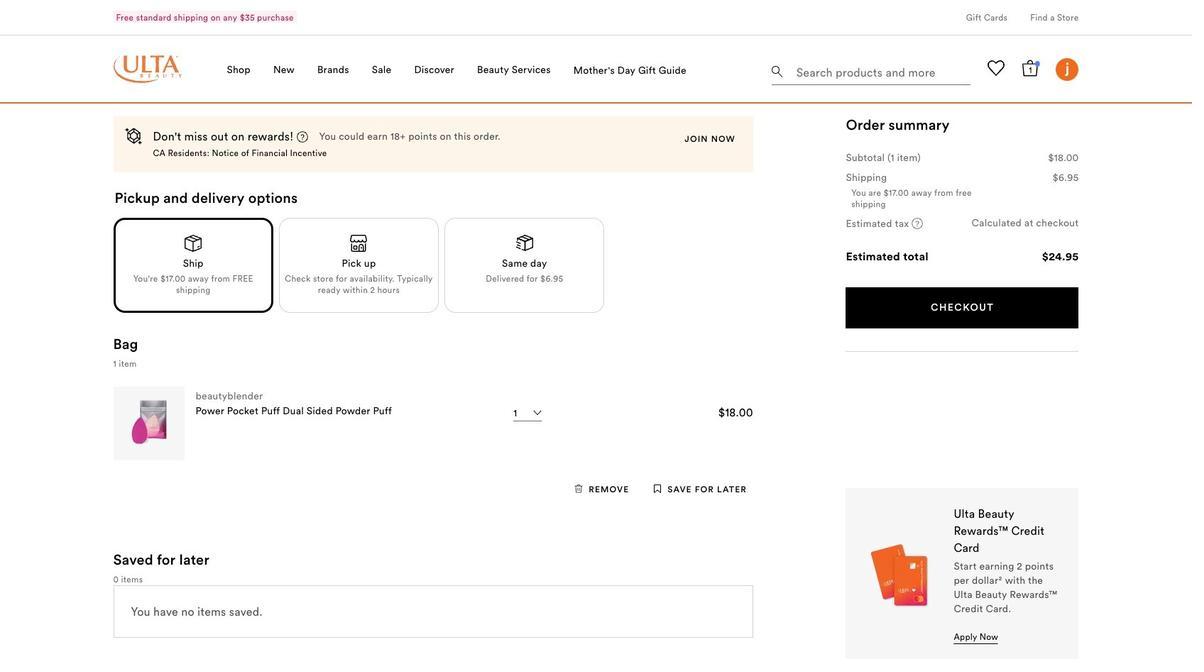 Task type: locate. For each thing, give the bounding box(es) containing it.
learn more how tax is estimated image
[[912, 218, 923, 229]]

0 horizontal spatial withicon image
[[575, 485, 583, 494]]

None search field
[[772, 54, 971, 88]]

withicon image
[[575, 485, 583, 494], [653, 485, 662, 494]]

1 horizontal spatial withicon image
[[653, 485, 662, 494]]

Search products and more search field
[[795, 57, 967, 82]]

1 withicon image from the left
[[575, 485, 583, 494]]

2 withicon image from the left
[[653, 485, 662, 494]]



Task type: vqa. For each thing, say whether or not it's contained in the screenshot.
SEARCH PRODUCTS AND MORE search field
yes



Task type: describe. For each thing, give the bounding box(es) containing it.
favorites icon image
[[988, 59, 1005, 77]]

product group
[[113, 370, 753, 518]]



